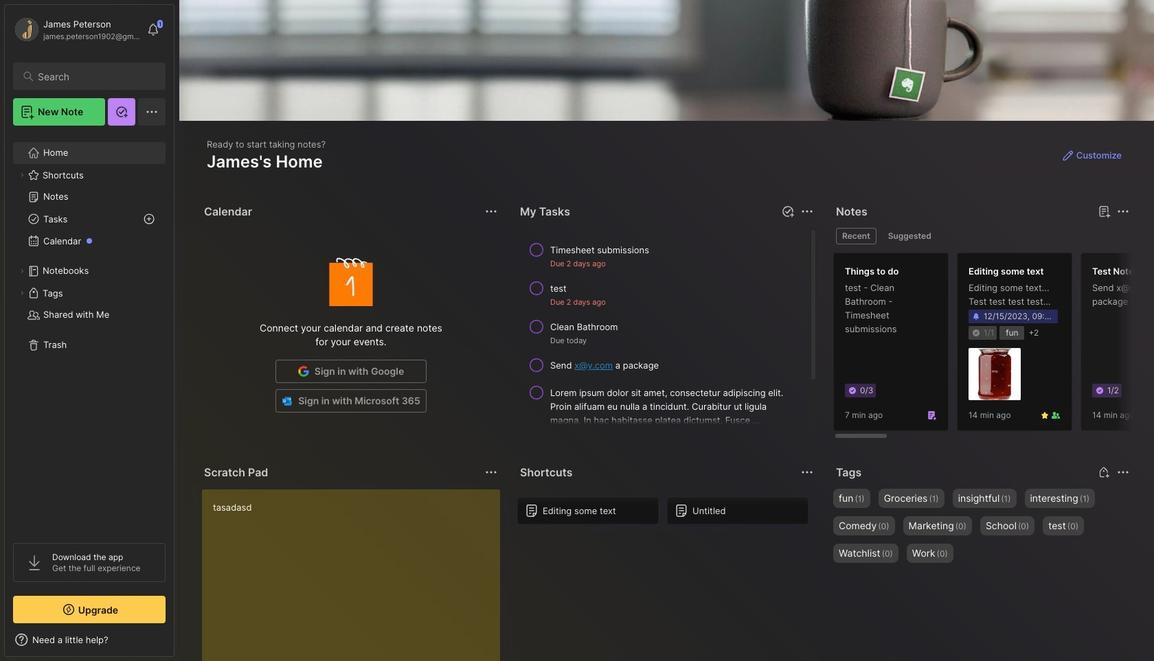 Task type: locate. For each thing, give the bounding box(es) containing it.
thumbnail image
[[969, 349, 1021, 401]]

tab list
[[837, 228, 1128, 245]]

none search field inside main "element"
[[38, 68, 153, 85]]

1 horizontal spatial tab
[[882, 228, 938, 245]]

Search text field
[[38, 70, 153, 83]]

Account field
[[13, 16, 140, 43]]

tab
[[837, 228, 877, 245], [882, 228, 938, 245]]

None search field
[[38, 68, 153, 85]]

More actions field
[[482, 202, 501, 221], [798, 202, 817, 221], [482, 463, 501, 483], [798, 463, 817, 483], [1114, 463, 1134, 483]]

more actions image
[[799, 203, 816, 220], [483, 465, 500, 481], [799, 465, 816, 481], [1116, 465, 1132, 481]]

new task image
[[782, 205, 795, 219]]

tree
[[5, 134, 174, 531]]

main element
[[0, 0, 179, 662]]

Start writing… text field
[[213, 490, 500, 662]]

0 horizontal spatial tab
[[837, 228, 877, 245]]

click to collapse image
[[174, 637, 184, 653]]

row group
[[518, 236, 817, 469], [834, 253, 1155, 440], [518, 498, 817, 533]]



Task type: describe. For each thing, give the bounding box(es) containing it.
more actions image
[[483, 203, 500, 220]]

1 tab from the left
[[837, 228, 877, 245]]

expand tags image
[[18, 289, 26, 298]]

expand notebooks image
[[18, 267, 26, 276]]

WHAT'S NEW field
[[5, 630, 174, 652]]

tree inside main "element"
[[5, 134, 174, 531]]

2 tab from the left
[[882, 228, 938, 245]]



Task type: vqa. For each thing, say whether or not it's contained in the screenshot.
top More actions image
yes



